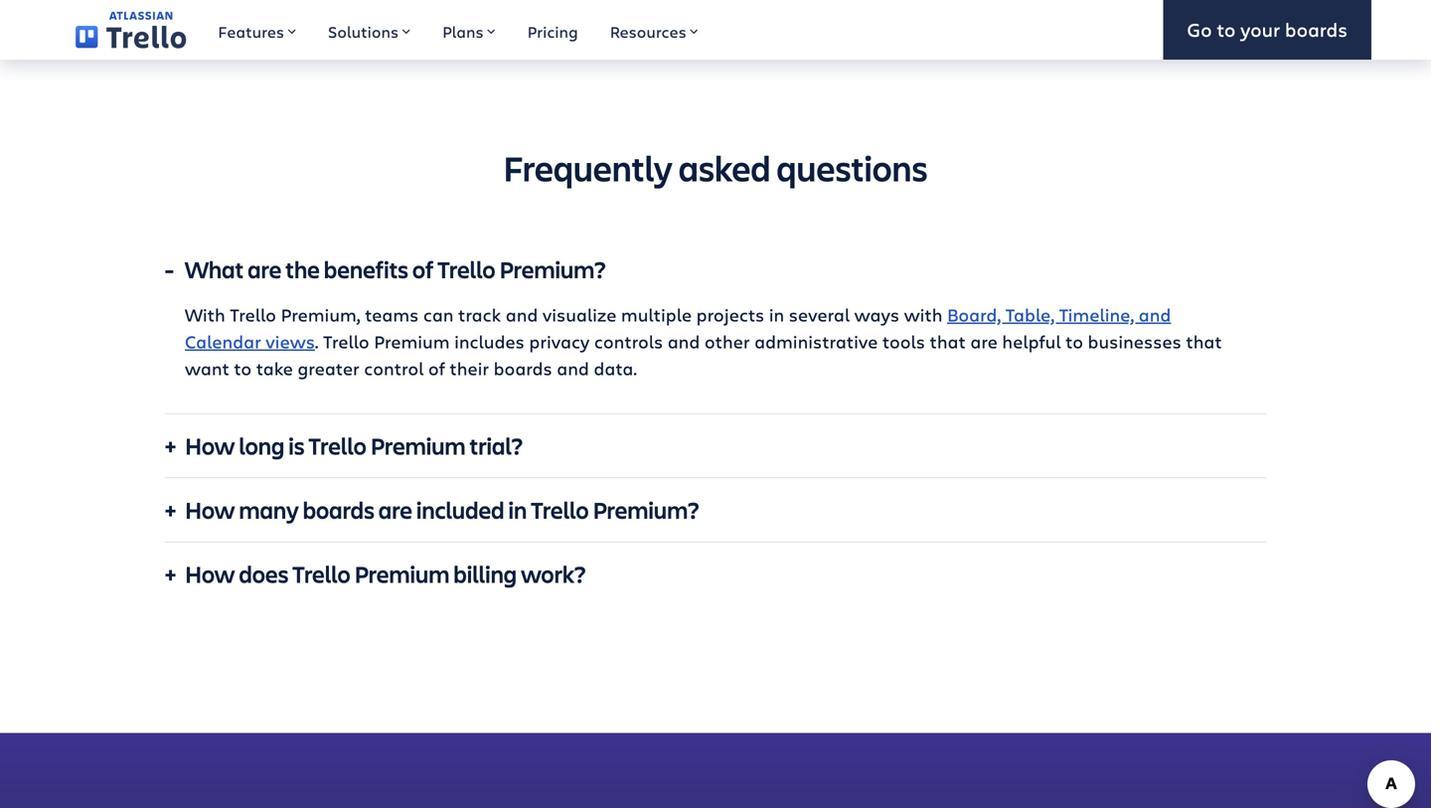 Task type: locate. For each thing, give the bounding box(es) containing it.
that right businesses
[[1186, 330, 1222, 353]]

1 vertical spatial boards
[[494, 356, 552, 380]]

1 vertical spatial to
[[1066, 330, 1083, 353]]

in right included at bottom left
[[508, 494, 527, 525]]

2 vertical spatial boards
[[303, 494, 375, 525]]

boards down + how long is trello premium trial? at left bottom
[[303, 494, 375, 525]]

are down board,
[[970, 330, 998, 353]]

1 horizontal spatial that
[[1186, 330, 1222, 353]]

in left several at the top of the page
[[769, 303, 784, 327]]

with
[[185, 303, 225, 327]]

go to your boards
[[1187, 16, 1348, 42]]

board, table, timeline, and calendar views link
[[185, 303, 1171, 353]]

1 vertical spatial how
[[185, 494, 235, 525]]

frequently
[[503, 144, 673, 191]]

the
[[285, 253, 320, 285]]

want
[[185, 356, 229, 380]]

0 vertical spatial +
[[165, 430, 176, 461]]

2 how from the top
[[185, 494, 235, 525]]

greater
[[298, 356, 359, 380]]

1 vertical spatial are
[[970, 330, 998, 353]]

are
[[248, 253, 282, 285], [970, 330, 998, 353], [378, 494, 412, 525]]

2 vertical spatial +
[[165, 558, 176, 589]]

1 vertical spatial of
[[428, 356, 445, 380]]

2 horizontal spatial to
[[1217, 16, 1236, 42]]

how left long
[[185, 430, 235, 461]]

+ left the many
[[165, 494, 176, 525]]

is
[[288, 430, 305, 461]]

teams
[[365, 303, 419, 327]]

trello up track
[[438, 253, 495, 285]]

pricing link
[[511, 0, 594, 60]]

trello right is
[[309, 430, 367, 461]]

boards right your
[[1285, 16, 1348, 42]]

0 vertical spatial premium?
[[499, 253, 606, 285]]

1 horizontal spatial to
[[1066, 330, 1083, 353]]

0 vertical spatial how
[[185, 430, 235, 461]]

to down timeline,
[[1066, 330, 1083, 353]]

helpful
[[1002, 330, 1061, 353]]

+ how does trello premium billing work?
[[165, 558, 586, 589]]

premium up "+ how many boards are included in trello premium?"
[[370, 430, 466, 461]]

1 horizontal spatial boards
[[494, 356, 552, 380]]

of left their
[[428, 356, 445, 380]]

boards
[[1285, 16, 1348, 42], [494, 356, 552, 380], [303, 494, 375, 525]]

with trello premium, teams can track and visualize multiple projects in several ways with
[[185, 303, 947, 327]]

several
[[789, 303, 850, 327]]

2 horizontal spatial boards
[[1285, 16, 1348, 42]]

to right go
[[1217, 16, 1236, 42]]

of
[[412, 253, 434, 285], [428, 356, 445, 380]]

frequently asked questions
[[503, 144, 928, 191]]

2 vertical spatial to
[[234, 356, 252, 380]]

are left included at bottom left
[[378, 494, 412, 525]]

0 horizontal spatial are
[[248, 253, 282, 285]]

1 vertical spatial premium
[[370, 430, 466, 461]]

boards inside . trello premium includes privacy controls and other administrative tools that are helpful to businesses that want to take greater control of their boards and data.
[[494, 356, 552, 380]]

premium inside . trello premium includes privacy controls and other administrative tools that are helpful to businesses that want to take greater control of their boards and data.
[[374, 330, 450, 353]]

premium
[[374, 330, 450, 353], [370, 430, 466, 461], [354, 558, 450, 589]]

2 vertical spatial how
[[185, 558, 235, 589]]

0 horizontal spatial boards
[[303, 494, 375, 525]]

.
[[315, 330, 318, 353]]

+ for + how many boards are included in trello premium?
[[165, 494, 176, 525]]

pricing
[[527, 21, 578, 42]]

table,
[[1005, 303, 1055, 327]]

go
[[1187, 16, 1212, 42]]

0 vertical spatial in
[[769, 303, 784, 327]]

how left does
[[185, 558, 235, 589]]

premium down "+ how many boards are included in trello premium?"
[[354, 558, 450, 589]]

3 + from the top
[[165, 558, 176, 589]]

calendar
[[185, 330, 261, 353]]

trello right .
[[323, 330, 369, 353]]

premium,
[[281, 303, 360, 327]]

+ left long
[[165, 430, 176, 461]]

0 horizontal spatial that
[[930, 330, 966, 353]]

1 vertical spatial premium?
[[593, 494, 699, 525]]

board, table, timeline, and calendar views
[[185, 303, 1171, 353]]

their
[[450, 356, 489, 380]]

of inside . trello premium includes privacy controls and other administrative tools that are helpful to businesses that want to take greater control of their boards and data.
[[428, 356, 445, 380]]

are left the
[[248, 253, 282, 285]]

0 vertical spatial are
[[248, 253, 282, 285]]

and down multiple on the top left of page
[[668, 330, 700, 353]]

features button
[[202, 0, 312, 60]]

2 vertical spatial premium
[[354, 558, 450, 589]]

+
[[165, 430, 176, 461], [165, 494, 176, 525], [165, 558, 176, 589]]

1 vertical spatial in
[[508, 494, 527, 525]]

resources button
[[594, 0, 714, 60]]

control
[[364, 356, 424, 380]]

visualize
[[543, 303, 617, 327]]

projects
[[696, 303, 764, 327]]

of up can
[[412, 253, 434, 285]]

boards down includes
[[494, 356, 552, 380]]

to
[[1217, 16, 1236, 42], [1066, 330, 1083, 353], [234, 356, 252, 380]]

in
[[769, 303, 784, 327], [508, 494, 527, 525]]

that down with
[[930, 330, 966, 353]]

. trello premium includes privacy controls and other administrative tools that are helpful to businesses that want to take greater control of their boards and data.
[[185, 330, 1222, 380]]

what are the benefits of trello premium?
[[185, 253, 606, 285]]

how for how long is trello premium trial?
[[185, 430, 235, 461]]

how
[[185, 430, 235, 461], [185, 494, 235, 525], [185, 558, 235, 589]]

that
[[930, 330, 966, 353], [1186, 330, 1222, 353]]

premium up control
[[374, 330, 450, 353]]

trello inside . trello premium includes privacy controls and other administrative tools that are helpful to businesses that want to take greater control of their boards and data.
[[323, 330, 369, 353]]

multiple
[[621, 303, 692, 327]]

premium?
[[499, 253, 606, 285], [593, 494, 699, 525]]

1 vertical spatial +
[[165, 494, 176, 525]]

to left take
[[234, 356, 252, 380]]

trello up work?
[[531, 494, 589, 525]]

controls
[[594, 330, 663, 353]]

0 vertical spatial boards
[[1285, 16, 1348, 42]]

go to your boards link
[[1163, 0, 1372, 60]]

features
[[218, 21, 284, 42]]

0 vertical spatial premium
[[374, 330, 450, 353]]

questions
[[777, 144, 928, 191]]

1 how from the top
[[185, 430, 235, 461]]

trello
[[438, 253, 495, 285], [230, 303, 276, 327], [323, 330, 369, 353], [309, 430, 367, 461], [531, 494, 589, 525], [293, 558, 350, 589]]

how left the many
[[185, 494, 235, 525]]

2 + from the top
[[165, 494, 176, 525]]

3 how from the top
[[185, 558, 235, 589]]

track
[[458, 303, 501, 327]]

1 + from the top
[[165, 430, 176, 461]]

2 that from the left
[[1186, 330, 1222, 353]]

2 vertical spatial are
[[378, 494, 412, 525]]

and up businesses
[[1139, 303, 1171, 327]]

2 horizontal spatial are
[[970, 330, 998, 353]]

billing
[[454, 558, 517, 589]]

+ for + how does trello premium billing work?
[[165, 558, 176, 589]]

+ left does
[[165, 558, 176, 589]]

timeline,
[[1059, 303, 1134, 327]]

0 vertical spatial of
[[412, 253, 434, 285]]

and
[[506, 303, 538, 327], [1139, 303, 1171, 327], [668, 330, 700, 353], [557, 356, 589, 380]]



Task type: vqa. For each thing, say whether or not it's contained in the screenshot.
bottom this
no



Task type: describe. For each thing, give the bounding box(es) containing it.
what
[[185, 253, 244, 285]]

data.
[[594, 356, 637, 380]]

1 horizontal spatial in
[[769, 303, 784, 327]]

does
[[239, 558, 289, 589]]

trello up calendar
[[230, 303, 276, 327]]

views
[[266, 330, 315, 353]]

and up includes
[[506, 303, 538, 327]]

includes
[[454, 330, 525, 353]]

resources
[[610, 21, 686, 42]]

other
[[704, 330, 750, 353]]

administrative
[[754, 330, 878, 353]]

ways
[[854, 303, 899, 327]]

1 horizontal spatial are
[[378, 494, 412, 525]]

boards for go to your boards
[[1285, 16, 1348, 42]]

0 vertical spatial to
[[1217, 16, 1236, 42]]

solutions button
[[312, 0, 426, 60]]

are inside . trello premium includes privacy controls and other administrative tools that are helpful to businesses that want to take greater control of their boards and data.
[[970, 330, 998, 353]]

0 horizontal spatial to
[[234, 356, 252, 380]]

+ how long is trello premium trial?
[[165, 430, 523, 461]]

solutions
[[328, 21, 399, 42]]

long
[[239, 430, 285, 461]]

+ for + how long is trello premium trial?
[[165, 430, 176, 461]]

tools
[[882, 330, 925, 353]]

boards for + how many boards are included in trello premium?
[[303, 494, 375, 525]]

included
[[416, 494, 504, 525]]

benefits
[[324, 253, 408, 285]]

many
[[239, 494, 299, 525]]

+ how many boards are included in trello premium?
[[165, 494, 699, 525]]

how for how many boards are included in trello premium?
[[185, 494, 235, 525]]

and inside the board, table, timeline, and calendar views
[[1139, 303, 1171, 327]]

plans
[[442, 21, 484, 42]]

businesses
[[1088, 330, 1182, 353]]

0 horizontal spatial in
[[508, 494, 527, 525]]

can
[[423, 303, 454, 327]]

how for how does trello premium billing work?
[[185, 558, 235, 589]]

trial?
[[470, 430, 523, 461]]

1 that from the left
[[930, 330, 966, 353]]

asked
[[679, 144, 771, 191]]

with
[[904, 303, 943, 327]]

take
[[256, 356, 293, 380]]

your
[[1241, 16, 1280, 42]]

privacy
[[529, 330, 590, 353]]

atlassian trello image
[[76, 11, 186, 48]]

and down privacy
[[557, 356, 589, 380]]

work?
[[521, 558, 586, 589]]

trello right does
[[293, 558, 350, 589]]

board,
[[947, 303, 1001, 327]]

-
[[165, 253, 174, 285]]

plans button
[[426, 0, 511, 60]]



